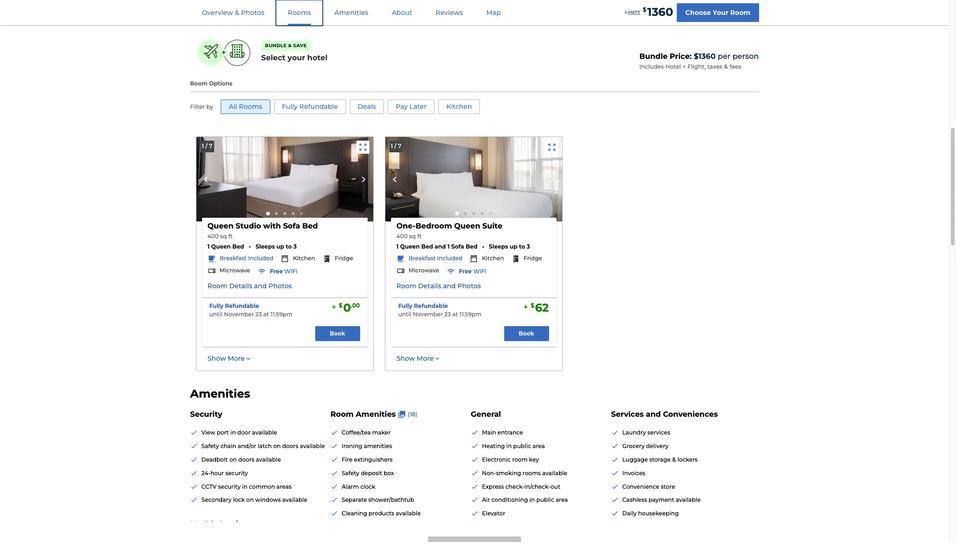 Task type: describe. For each thing, give the bounding box(es) containing it.
areas
[[277, 484, 292, 491]]

and/or
[[238, 443, 256, 450]]

photos inside button
[[241, 8, 265, 17]]

room details and photos button for 0
[[208, 282, 292, 291]]

tab list containing overview & photos
[[190, 0, 513, 25]]

1 vertical spatial on
[[230, 457, 237, 464]]

go to image #1 image for 0
[[266, 212, 270, 216]]

go to image #4 image for 62
[[481, 213, 484, 215]]

+ inside "bundle price: $1360 per person includes hotel + flight, taxes & fees"
[[683, 63, 686, 70]]

luggage storage & lockers
[[623, 457, 698, 464]]

breakfast for 0
[[220, 255, 247, 262]]

sq inside one-bedroom queen suite 400 sq ft 1 queen bed and 1 sofa bed   •   sleeps up to 3
[[409, 233, 416, 240]]

pay later
[[396, 102, 427, 111]]

products
[[369, 511, 394, 518]]

suite
[[483, 222, 503, 231]]

deadbolt on doors available
[[201, 457, 281, 464]]

key
[[529, 457, 539, 464]]

breakfast included for 62
[[409, 255, 463, 262]]

1 / 7 for 62
[[391, 143, 401, 150]]

photos for 62
[[458, 282, 481, 291]]

until for 62
[[399, 311, 412, 318]]

available down latch
[[256, 457, 281, 464]]

1 vertical spatial security
[[218, 484, 241, 491]]

health
[[190, 521, 217, 529]]

0 vertical spatial public
[[514, 443, 531, 450]]

/ for 62
[[395, 143, 397, 150]]

overview
[[202, 8, 233, 17]]

1360
[[648, 5, 674, 18]]

room options
[[190, 80, 233, 87]]

map
[[487, 8, 501, 17]]

door
[[237, 430, 251, 437]]

0 vertical spatial security
[[226, 470, 248, 477]]

air
[[482, 497, 490, 504]]

& inside "bundle price: $1360 per person includes hotel + flight, taxes & fees"
[[725, 63, 728, 70]]

in down entrance
[[507, 443, 512, 450]]

fully refundable until november 23 at 11:59pm for 62
[[399, 303, 482, 318]]

kitchen for 62
[[482, 255, 504, 262]]

included for 62
[[437, 255, 463, 262]]

62
[[535, 301, 549, 315]]

reviews
[[436, 8, 463, 17]]

main
[[482, 430, 496, 437]]

room details and photos for 62
[[397, 282, 481, 291]]

your
[[713, 8, 729, 17]]

at for 0
[[264, 311, 269, 318]]

common
[[249, 484, 275, 491]]

11:59pm for 0
[[271, 311, 293, 318]]

more for 62
[[417, 355, 434, 363]]

and inside one-bedroom queen suite 400 sq ft 1 queen bed and 1 sofa bed   •   sleeps up to 3
[[435, 243, 446, 250]]

filter
[[190, 104, 205, 111]]

23 for 0
[[256, 311, 262, 318]]

choose
[[686, 8, 711, 17]]

windows
[[255, 497, 281, 504]]

box
[[384, 470, 394, 477]]

rooms
[[523, 470, 541, 477]]

express check-in/check-out
[[482, 484, 561, 491]]

queen studio with sofa bed 400 sq ft 1 queen bed   •   sleeps up to 3
[[208, 222, 318, 250]]

$ for 0
[[339, 302, 343, 309]]

11:59pm for 62
[[460, 311, 482, 318]]

safety for safety chain and/or latch on doors available
[[201, 443, 219, 450]]

free wifi for 62
[[459, 268, 487, 275]]

fully refundable
[[282, 102, 338, 111]]

fully for 62
[[399, 303, 413, 310]]

coffee/tea maker
[[342, 430, 391, 437]]

kitchen button
[[439, 100, 480, 114]]

daily
[[623, 511, 637, 518]]

about button
[[381, 0, 424, 25]]

fully refundable button for 62
[[399, 303, 448, 310]]

in for view port in door available
[[231, 430, 236, 437]]

at for 62
[[453, 311, 458, 318]]

port
[[217, 430, 229, 437]]

show for 0
[[208, 355, 226, 363]]

sofa inside one-bedroom queen suite 400 sq ft 1 queen bed and 1 sofa bed   •   sleeps up to 3
[[452, 243, 464, 250]]

1 vertical spatial public
[[537, 497, 554, 504]]

about
[[392, 8, 412, 17]]

& inside button
[[235, 8, 239, 17]]

in for cctv security in common areas
[[242, 484, 248, 491]]

safety chain and/or latch on doors available
[[201, 443, 325, 450]]

fridge for 0
[[335, 255, 353, 262]]

payment
[[649, 497, 675, 504]]

conditioning
[[492, 497, 528, 504]]

$ 0 . 00
[[339, 301, 360, 315]]

express
[[482, 484, 504, 491]]

amenities
[[364, 443, 392, 450]]

included for 0
[[248, 255, 274, 262]]

go to image #1 image for 62
[[455, 212, 459, 216]]

2 horizontal spatial on
[[274, 443, 281, 450]]

show more button for 0
[[208, 355, 252, 364]]

fridge for 62
[[524, 255, 543, 262]]

3 inside one-bedroom queen suite 400 sq ft 1 queen bed and 1 sofa bed   •   sleeps up to 3
[[527, 243, 530, 250]]

bundle for &
[[265, 42, 287, 49]]

/ for 0
[[206, 143, 208, 150]]

room details and photos button for 62
[[397, 282, 481, 291]]

invoices
[[623, 470, 646, 477]]

flight,
[[688, 63, 706, 70]]

free for 62
[[459, 268, 472, 275]]

refundable inside button
[[300, 102, 338, 111]]

$ 1503 $ 1360
[[625, 5, 674, 18]]

to inside queen studio with sofa bed 400 sq ft 1 queen bed   •   sleeps up to 3
[[286, 243, 292, 250]]

select
[[261, 53, 286, 62]]

free wifi for 0
[[270, 268, 298, 275]]

breakfast for 62
[[409, 255, 436, 262]]

1503
[[628, 9, 640, 16]]

fully refundable until november 23 at 11:59pm for 0
[[209, 303, 293, 318]]

1 inside queen studio with sofa bed 400 sq ft 1 queen bed   •   sleeps up to 3
[[208, 243, 210, 250]]

security
[[190, 410, 222, 419]]

go to image #4 image for 0
[[292, 213, 295, 215]]

bed inside one-bedroom queen suite 400 sq ft 1 queen bed and 1 sofa bed   •   sleeps up to 3
[[422, 243, 433, 250]]

bundle price: $1360 per person includes hotel + flight, taxes & fees
[[640, 52, 759, 70]]

rooms button
[[277, 0, 322, 25]]

store
[[661, 484, 676, 491]]

book for 0
[[330, 330, 345, 337]]

cctv
[[201, 484, 217, 491]]

2 vertical spatial on
[[246, 497, 254, 504]]

$ right 1503
[[643, 6, 647, 13]]

non-smoking rooms available
[[482, 470, 568, 477]]

3 inside queen studio with sofa bed 400 sq ft 1 queen bed   •   sleeps up to 3
[[294, 243, 297, 250]]

one-bedroom queen suite 400 sq ft 1 queen bed and 1 sofa bed   •   sleeps up to 3
[[397, 222, 530, 250]]

storage
[[650, 457, 671, 464]]

(18)
[[408, 411, 418, 418]]

grocery delivery
[[623, 443, 669, 450]]

7 for 0
[[209, 143, 212, 150]]

extinguishers
[[354, 457, 393, 464]]

available up latch
[[252, 430, 277, 437]]

1 horizontal spatial doors
[[282, 443, 298, 450]]

deadbolt
[[201, 457, 228, 464]]

shower/bathtub
[[369, 497, 414, 504]]

lockers
[[678, 457, 698, 464]]

kitchen for 0
[[293, 255, 315, 262]]

00
[[353, 302, 360, 309]]

go to image #2 image for 0
[[275, 213, 278, 215]]

heating
[[482, 443, 505, 450]]

choose your room
[[686, 8, 751, 17]]

november for 62
[[413, 311, 443, 318]]

cashless payment available
[[623, 497, 701, 504]]

heating in public area
[[482, 443, 545, 450]]

elevator
[[482, 511, 506, 518]]

cctv security in common areas
[[201, 484, 292, 491]]

deals button
[[350, 100, 384, 114]]

ft inside one-bedroom queen suite 400 sq ft 1 queen bed and 1 sofa bed   •   sleeps up to 3
[[418, 233, 422, 240]]

chain
[[221, 443, 236, 450]]

more for 0
[[228, 355, 245, 363]]

go to image #2 image for 62
[[464, 213, 467, 215]]

amenities inside amenities button
[[335, 8, 369, 17]]

breakfast included for 0
[[220, 255, 274, 262]]

cashless
[[623, 497, 647, 504]]

non-
[[482, 470, 496, 477]]

0 vertical spatial services
[[611, 410, 644, 419]]

daily housekeeping
[[623, 511, 679, 518]]

(18) button
[[396, 411, 418, 419]]

overview & photos button
[[191, 0, 276, 25]]

$ for 62
[[531, 302, 535, 309]]

.
[[351, 302, 353, 309]]

secondary lock on windows available
[[201, 497, 307, 504]]

alarm clock
[[342, 484, 376, 491]]

book button for 0
[[315, 327, 360, 342]]



Task type: vqa. For each thing, say whether or not it's contained in the screenshot.
the middle "Refundable"
yes



Task type: locate. For each thing, give the bounding box(es) containing it.
1 / from the left
[[206, 143, 208, 150]]

all rooms
[[229, 102, 262, 111]]

1 breakfast from the left
[[220, 255, 247, 262]]

1 horizontal spatial wifi
[[474, 268, 487, 275]]

2 7 from the left
[[398, 143, 401, 150]]

secondary
[[201, 497, 232, 504]]

room details and photos button
[[208, 282, 292, 291], [397, 282, 481, 291]]

book button down $ 62
[[504, 327, 549, 342]]

sofa
[[283, 222, 300, 231], [452, 243, 464, 250]]

1 free from the left
[[270, 268, 283, 275]]

bundle for price:
[[640, 52, 668, 61]]

1 show from the left
[[208, 355, 226, 363]]

0 horizontal spatial 11:59pm
[[271, 311, 293, 318]]

1 horizontal spatial show more button
[[397, 355, 441, 364]]

& inside bundle & save select your hotel
[[288, 42, 292, 49]]

2 wifi from the left
[[474, 268, 487, 275]]

2 included from the left
[[437, 255, 463, 262]]

amenities button
[[323, 0, 380, 25]]

2 go to image #3 image from the left
[[472, 213, 475, 215]]

1 horizontal spatial area
[[556, 497, 568, 504]]

fully for 0
[[209, 303, 224, 310]]

rooms right all on the top of the page
[[239, 102, 262, 111]]

1 book from the left
[[330, 330, 345, 337]]

0 horizontal spatial book button
[[315, 327, 360, 342]]

400 inside queen studio with sofa bed 400 sq ft 1 queen bed   •   sleeps up to 3
[[208, 233, 219, 240]]

free down queen studio with sofa bed 400 sq ft 1 queen bed   •   sleeps up to 3
[[270, 268, 283, 275]]

free down one-bedroom queen suite 400 sq ft 1 queen bed and 1 sofa bed   •   sleeps up to 3
[[459, 268, 472, 275]]

on right latch
[[274, 443, 281, 450]]

details for 62
[[418, 282, 441, 291]]

7
[[209, 143, 212, 150], [398, 143, 401, 150]]

up inside one-bedroom queen suite 400 sq ft 1 queen bed and 1 sofa bed   •   sleeps up to 3
[[510, 243, 518, 250]]

go to image #3 image up queen studio with sofa bed 400 sq ft 1 queen bed   •   sleeps up to 3
[[283, 213, 286, 215]]

1 show more from the left
[[208, 355, 245, 363]]

area down out at bottom right
[[556, 497, 568, 504]]

1 horizontal spatial included
[[437, 255, 463, 262]]

1 show more button from the left
[[208, 355, 252, 364]]

cleaning
[[342, 511, 367, 518]]

2 photo carousel region from the left
[[385, 137, 562, 222]]

security down 24-hour security
[[218, 484, 241, 491]]

$ for 1503
[[625, 10, 627, 15]]

2 / from the left
[[395, 143, 397, 150]]

1 horizontal spatial fully refundable until november 23 at 11:59pm
[[399, 303, 482, 318]]

map button
[[475, 0, 512, 25]]

hour
[[211, 470, 224, 477]]

free wifi down queen studio with sofa bed 400 sq ft 1 queen bed   •   sleeps up to 3
[[270, 268, 298, 275]]

2 free wifi from the left
[[459, 268, 487, 275]]

available down areas
[[282, 497, 307, 504]]

0 vertical spatial +
[[222, 48, 226, 57]]

all rooms button
[[221, 100, 270, 114]]

+
[[222, 48, 226, 57], [683, 63, 686, 70]]

$ left 62
[[531, 302, 535, 309]]

photo carousel region for 62
[[385, 137, 562, 222]]

$ inside $ 0 . 00
[[339, 302, 343, 309]]

rooms inside button
[[239, 102, 262, 111]]

breakfast included down bedroom
[[409, 255, 463, 262]]

2 more from the left
[[417, 355, 434, 363]]

0 horizontal spatial 23
[[256, 311, 262, 318]]

2 show more from the left
[[397, 355, 434, 363]]

grocery
[[623, 443, 645, 450]]

breakfast down "studio"
[[220, 255, 247, 262]]

0 horizontal spatial refundable
[[225, 303, 259, 310]]

housekeeping
[[638, 511, 679, 518]]

book down 0
[[330, 330, 345, 337]]

image #1 image for 62
[[385, 137, 562, 222]]

services up laundry
[[611, 410, 644, 419]]

sq inside queen studio with sofa bed 400 sq ft 1 queen bed   •   sleeps up to 3
[[220, 233, 227, 240]]

bed down bedroom
[[422, 243, 433, 250]]

latch
[[258, 443, 272, 450]]

400 inside one-bedroom queen suite 400 sq ft 1 queen bed and 1 sofa bed   •   sleeps up to 3
[[397, 233, 408, 240]]

security down the deadbolt on doors available
[[226, 470, 248, 477]]

2 show from the left
[[397, 355, 415, 363]]

microwave down bedroom
[[409, 267, 439, 274]]

2 room details and photos button from the left
[[397, 282, 481, 291]]

available left ironing
[[300, 443, 325, 450]]

1 horizontal spatial room details and photos
[[397, 282, 481, 291]]

and
[[435, 243, 446, 250], [254, 282, 267, 291], [443, 282, 456, 291], [646, 410, 661, 419]]

2 go to image #1 image from the left
[[455, 212, 459, 216]]

one-
[[397, 222, 416, 231]]

1 details from the left
[[229, 282, 252, 291]]

1 horizontal spatial 3
[[527, 243, 530, 250]]

breakfast
[[220, 255, 247, 262], [409, 255, 436, 262]]

1 vertical spatial bed
[[422, 243, 433, 250]]

public down in/check- on the bottom of the page
[[537, 497, 554, 504]]

microwave down queen studio with sofa bed 400 sq ft 1 queen bed   •   sleeps up to 3
[[220, 267, 250, 274]]

conveniences
[[663, 410, 718, 419]]

1 11:59pm from the left
[[271, 311, 293, 318]]

available right payment
[[676, 497, 701, 504]]

1 horizontal spatial services
[[611, 410, 644, 419]]

2 image #1 image from the left
[[385, 137, 562, 222]]

image #1 image
[[196, 137, 373, 222], [385, 137, 562, 222]]

maker
[[372, 430, 391, 437]]

0 horizontal spatial +
[[222, 48, 226, 57]]

1 go to image #1 image from the left
[[266, 212, 270, 216]]

0 horizontal spatial until
[[209, 311, 223, 318]]

7 down by
[[209, 143, 212, 150]]

go to image #2 image up with
[[275, 213, 278, 215]]

hotel
[[666, 63, 681, 70]]

studio
[[236, 222, 261, 231]]

& left the fees on the top of page
[[725, 63, 728, 70]]

1 microwave from the left
[[220, 267, 250, 274]]

1 vertical spatial bundle
[[640, 52, 668, 61]]

1 23 from the left
[[256, 311, 262, 318]]

to
[[286, 243, 292, 250], [519, 243, 525, 250]]

& right the overview
[[235, 8, 239, 17]]

0 vertical spatial sofa
[[283, 222, 300, 231]]

with
[[263, 222, 281, 231]]

refundable for 62
[[414, 303, 448, 310]]

0 horizontal spatial kitchen
[[293, 255, 315, 262]]

1 horizontal spatial photos
[[269, 282, 292, 291]]

available down shower/bathtub
[[396, 511, 421, 518]]

1 horizontal spatial details
[[418, 282, 441, 291]]

free wifi
[[270, 268, 298, 275], [459, 268, 487, 275]]

0 vertical spatial safety
[[201, 443, 219, 450]]

1 horizontal spatial go to image #3 image
[[472, 213, 475, 215]]

0 vertical spatial doors
[[282, 443, 298, 450]]

1 vertical spatial +
[[683, 63, 686, 70]]

included down queen studio with sofa bed 400 sq ft 1 queen bed   •   sleeps up to 3
[[248, 255, 274, 262]]

free for 0
[[270, 268, 283, 275]]

400
[[208, 233, 219, 240], [397, 233, 408, 240]]

go to image #4 image
[[292, 213, 295, 215], [481, 213, 484, 215]]

2 23 from the left
[[445, 311, 451, 318]]

0 horizontal spatial november
[[224, 311, 254, 318]]

filter by
[[190, 104, 213, 111]]

separate
[[342, 497, 367, 504]]

11:59pm
[[271, 311, 293, 318], [460, 311, 482, 318]]

show more
[[208, 355, 245, 363], [397, 355, 434, 363]]

coffee/tea
[[342, 430, 371, 437]]

1 sq from the left
[[220, 233, 227, 240]]

1 horizontal spatial breakfast included
[[409, 255, 463, 262]]

entrance
[[498, 430, 523, 437]]

go to image #2 image
[[275, 213, 278, 215], [464, 213, 467, 215]]

included down one-bedroom queen suite 400 sq ft 1 queen bed and 1 sofa bed   •   sleeps up to 3
[[437, 255, 463, 262]]

/ down by
[[206, 143, 208, 150]]

go to image #3 image for 0
[[283, 213, 286, 215]]

2 november from the left
[[413, 311, 443, 318]]

1 to from the left
[[286, 243, 292, 250]]

bundle inside "bundle price: $1360 per person includes hotel + flight, taxes & fees"
[[640, 52, 668, 61]]

1 vertical spatial area
[[556, 497, 568, 504]]

1 horizontal spatial until
[[399, 311, 412, 318]]

on right lock
[[246, 497, 254, 504]]

0 horizontal spatial services
[[219, 521, 251, 529]]

wifi down queen studio with sofa bed 400 sq ft 1 queen bed   •   sleeps up to 3
[[285, 268, 298, 275]]

1 horizontal spatial photo carousel region
[[385, 137, 562, 222]]

0 horizontal spatial image #1 image
[[196, 137, 373, 222]]

0 vertical spatial amenities
[[335, 8, 369, 17]]

breakfast included down queen studio with sofa bed 400 sq ft 1 queen bed   •   sleeps up to 3
[[220, 255, 274, 262]]

2 ft from the left
[[418, 233, 422, 240]]

1 breakfast included from the left
[[220, 255, 274, 262]]

2 horizontal spatial fully refundable button
[[399, 303, 448, 310]]

go to image #4 image up queen studio with sofa bed 400 sq ft 1 queen bed   •   sleeps up to 3
[[292, 213, 295, 215]]

bundle up includes
[[640, 52, 668, 61]]

go to image #3 image
[[283, 213, 286, 215], [472, 213, 475, 215]]

1 go to image #3 image from the left
[[283, 213, 286, 215]]

safety
[[201, 443, 219, 450], [342, 470, 360, 477]]

go to image #3 image up one-bedroom queen suite 400 sq ft 1 queen bed and 1 sofa bed   •   sleeps up to 3
[[472, 213, 475, 215]]

sofa inside queen studio with sofa bed 400 sq ft 1 queen bed   •   sleeps up to 3
[[283, 222, 300, 231]]

per
[[718, 52, 731, 61]]

& left the lockers
[[673, 457, 676, 464]]

2 free from the left
[[459, 268, 472, 275]]

show more button for 62
[[397, 355, 441, 364]]

show more for 0
[[208, 355, 245, 363]]

in down in/check- on the bottom of the page
[[530, 497, 535, 504]]

public up room
[[514, 443, 531, 450]]

/ down pay
[[395, 143, 397, 150]]

available
[[252, 430, 277, 437], [300, 443, 325, 450], [256, 457, 281, 464], [543, 470, 568, 477], [282, 497, 307, 504], [676, 497, 701, 504], [396, 511, 421, 518]]

separate shower/bathtub
[[342, 497, 414, 504]]

2 vertical spatial amenities
[[356, 410, 396, 419]]

in/check-
[[525, 484, 551, 491]]

1 at from the left
[[264, 311, 269, 318]]

safety for safety deposit box
[[342, 470, 360, 477]]

fully refundable button for 0
[[209, 303, 259, 310]]

photos for 0
[[269, 282, 292, 291]]

0 horizontal spatial to
[[286, 243, 292, 250]]

bundle up select
[[265, 42, 287, 49]]

hotel
[[308, 53, 328, 62]]

pay
[[396, 102, 408, 111]]

0 horizontal spatial fully
[[209, 303, 224, 310]]

7 for 62
[[398, 143, 401, 150]]

doors right latch
[[282, 443, 298, 450]]

2 breakfast included from the left
[[409, 255, 463, 262]]

bed right with
[[302, 222, 318, 231]]

wifi down one-bedroom queen suite 400 sq ft 1 queen bed and 1 sofa bed   •   sleeps up to 3
[[474, 268, 487, 275]]

2 until from the left
[[399, 311, 412, 318]]

2 go to image #5 image from the left
[[490, 213, 492, 215]]

in right port at the bottom of page
[[231, 430, 236, 437]]

1 vertical spatial doors
[[238, 457, 255, 464]]

wifi for 0
[[285, 268, 298, 275]]

2 up from the left
[[510, 243, 518, 250]]

1 included from the left
[[248, 255, 274, 262]]

amenities
[[335, 8, 369, 17], [190, 388, 250, 401], [356, 410, 396, 419]]

1 horizontal spatial more
[[417, 355, 434, 363]]

$ left 0
[[339, 302, 343, 309]]

1 horizontal spatial safety
[[342, 470, 360, 477]]

bed inside queen studio with sofa bed 400 sq ft 1 queen bed   •   sleeps up to 3
[[302, 222, 318, 231]]

health services
[[190, 521, 251, 529]]

1 / 7 down pay
[[391, 143, 401, 150]]

1 / 7
[[202, 143, 212, 150], [391, 143, 401, 150]]

0 horizontal spatial fully refundable until november 23 at 11:59pm
[[209, 303, 293, 318]]

0 horizontal spatial 400
[[208, 233, 219, 240]]

23 for 62
[[445, 311, 451, 318]]

go to image #1 image up with
[[266, 212, 270, 216]]

0 horizontal spatial bed
[[302, 222, 318, 231]]

fully inside button
[[282, 102, 298, 111]]

check-
[[506, 484, 525, 491]]

1 horizontal spatial rooms
[[288, 8, 311, 17]]

0 horizontal spatial 1 / 7
[[202, 143, 212, 150]]

1 horizontal spatial fridge
[[524, 255, 543, 262]]

0 horizontal spatial at
[[264, 311, 269, 318]]

+ up the options
[[222, 48, 226, 57]]

0 horizontal spatial photos
[[241, 8, 265, 17]]

go to image #2 image up one-bedroom queen suite 400 sq ft 1 queen bed and 1 sofa bed   •   sleeps up to 3
[[464, 213, 467, 215]]

$ left 1503
[[625, 10, 627, 15]]

1 fully refundable until november 23 at 11:59pm from the left
[[209, 303, 293, 318]]

1 horizontal spatial fully refundable button
[[274, 100, 346, 114]]

out
[[551, 484, 561, 491]]

photo carousel region for 0
[[196, 137, 373, 222]]

sofa down bedroom
[[452, 243, 464, 250]]

2 go to image #4 image from the left
[[481, 213, 484, 215]]

+ down price:
[[683, 63, 686, 70]]

includes
[[640, 63, 664, 70]]

go to image #1 image up one-bedroom queen suite 400 sq ft 1 queen bed and 1 sofa bed   •   sleeps up to 3
[[455, 212, 459, 216]]

up
[[277, 243, 284, 250], [510, 243, 518, 250]]

go to image #5 image up suite
[[490, 213, 492, 215]]

0 horizontal spatial 7
[[209, 143, 212, 150]]

$ 62
[[531, 301, 549, 315]]

services and conveniences
[[611, 410, 718, 419]]

1 horizontal spatial image #1 image
[[385, 137, 562, 222]]

1 7 from the left
[[209, 143, 212, 150]]

filter by amenity region
[[190, 100, 484, 122]]

safety deposit box
[[342, 470, 394, 477]]

1 horizontal spatial to
[[519, 243, 525, 250]]

ironing
[[342, 443, 363, 450]]

2 horizontal spatial kitchen
[[482, 255, 504, 262]]

room
[[513, 457, 528, 464]]

1 horizontal spatial show
[[397, 355, 415, 363]]

2 go to image #2 image from the left
[[464, 213, 467, 215]]

1 / 7 for 0
[[202, 143, 212, 150]]

7 down pay
[[398, 143, 401, 150]]

rooms up save
[[288, 8, 311, 17]]

safety down view
[[201, 443, 219, 450]]

1 horizontal spatial free wifi
[[459, 268, 487, 275]]

smoking
[[496, 470, 521, 477]]

2 book from the left
[[519, 330, 534, 337]]

main entrance
[[482, 430, 523, 437]]

air conditioning in public area
[[482, 497, 568, 504]]

1 fridge from the left
[[335, 255, 353, 262]]

refundable
[[300, 102, 338, 111], [225, 303, 259, 310], [414, 303, 448, 310]]

sofa right with
[[283, 222, 300, 231]]

electronic room key
[[482, 457, 539, 464]]

1 horizontal spatial 11:59pm
[[460, 311, 482, 318]]

0 horizontal spatial breakfast
[[220, 255, 247, 262]]

2 details from the left
[[418, 282, 441, 291]]

1 up from the left
[[277, 243, 284, 250]]

2 room details and photos from the left
[[397, 282, 481, 291]]

2 book button from the left
[[504, 327, 549, 342]]

in up lock
[[242, 484, 248, 491]]

ft inside queen studio with sofa bed 400 sq ft 1 queen bed   •   sleeps up to 3
[[228, 233, 233, 240]]

0 horizontal spatial go to image #3 image
[[283, 213, 286, 215]]

0 horizontal spatial on
[[230, 457, 237, 464]]

1 horizontal spatial /
[[395, 143, 397, 150]]

refundable for 0
[[225, 303, 259, 310]]

$ inside $ 62
[[531, 302, 535, 309]]

show for 62
[[397, 355, 415, 363]]

november for 0
[[224, 311, 254, 318]]

november
[[224, 311, 254, 318], [413, 311, 443, 318]]

1 horizontal spatial 7
[[398, 143, 401, 150]]

fully refundable button
[[274, 100, 346, 114], [209, 303, 259, 310], [399, 303, 448, 310]]

1 horizontal spatial kitchen
[[447, 102, 472, 111]]

book button for 62
[[504, 327, 549, 342]]

2 show more button from the left
[[397, 355, 441, 364]]

0 horizontal spatial fridge
[[335, 255, 353, 262]]

person
[[733, 52, 759, 61]]

2 at from the left
[[453, 311, 458, 318]]

up inside queen studio with sofa bed 400 sq ft 1 queen bed   •   sleeps up to 3
[[277, 243, 284, 250]]

kitchen inside kitchen button
[[447, 102, 472, 111]]

1 more from the left
[[228, 355, 245, 363]]

1 horizontal spatial up
[[510, 243, 518, 250]]

show
[[208, 355, 226, 363], [397, 355, 415, 363]]

1 november from the left
[[224, 311, 254, 318]]

2 microwave from the left
[[409, 267, 439, 274]]

0 horizontal spatial room details and photos
[[208, 282, 292, 291]]

delivery
[[646, 443, 669, 450]]

0 vertical spatial area
[[533, 443, 545, 450]]

until for 0
[[209, 311, 223, 318]]

0 vertical spatial on
[[274, 443, 281, 450]]

1 until from the left
[[209, 311, 223, 318]]

1 ft from the left
[[228, 233, 233, 240]]

services down lock
[[219, 521, 251, 529]]

show more for 62
[[397, 355, 434, 363]]

0 horizontal spatial go to image #1 image
[[266, 212, 270, 216]]

2 breakfast from the left
[[409, 255, 436, 262]]

room details and photos for 0
[[208, 282, 292, 291]]

go to image #1 image
[[266, 212, 270, 216], [455, 212, 459, 216]]

0 horizontal spatial more
[[228, 355, 245, 363]]

breakfast included
[[220, 255, 274, 262], [409, 255, 463, 262]]

0 horizontal spatial go to image #5 image
[[301, 213, 303, 215]]

bundle & save select your hotel
[[261, 42, 328, 62]]

breakfast down bedroom
[[409, 255, 436, 262]]

book for 62
[[519, 330, 534, 337]]

bedroom
[[416, 222, 452, 231]]

1 wifi from the left
[[285, 268, 298, 275]]

1 horizontal spatial public
[[537, 497, 554, 504]]

1 / 7 down by
[[202, 143, 212, 150]]

image #1 image for 0
[[196, 137, 373, 222]]

book down $ 62
[[519, 330, 534, 337]]

1 horizontal spatial breakfast
[[409, 255, 436, 262]]

0
[[343, 301, 351, 315]]

0 horizontal spatial wifi
[[285, 268, 298, 275]]

1 vertical spatial amenities
[[190, 388, 250, 401]]

0 horizontal spatial sq
[[220, 233, 227, 240]]

1 horizontal spatial 400
[[397, 233, 408, 240]]

0 horizontal spatial show more button
[[208, 355, 252, 364]]

go to image #4 image up suite
[[481, 213, 484, 215]]

go to image #5 image
[[301, 213, 303, 215], [490, 213, 492, 215]]

1 go to image #5 image from the left
[[301, 213, 303, 215]]

photo carousel region
[[196, 137, 373, 222], [385, 137, 562, 222]]

bundle inside bundle & save select your hotel
[[265, 42, 287, 49]]

1 room details and photos from the left
[[208, 282, 292, 291]]

go to image #5 image up queen studio with sofa bed 400 sq ft 1 queen bed   •   sleeps up to 3
[[301, 213, 303, 215]]

2 11:59pm from the left
[[460, 311, 482, 318]]

deals
[[358, 102, 376, 111]]

2 fully refundable until november 23 at 11:59pm from the left
[[399, 303, 482, 318]]

1 horizontal spatial go to image #5 image
[[490, 213, 492, 215]]

1 horizontal spatial book
[[519, 330, 534, 337]]

& left save
[[288, 42, 292, 49]]

book button down 0
[[315, 327, 360, 342]]

1 3 from the left
[[294, 243, 297, 250]]

2 fridge from the left
[[524, 255, 543, 262]]

0 vertical spatial rooms
[[288, 8, 311, 17]]

2 sq from the left
[[409, 233, 416, 240]]

area up key
[[533, 443, 545, 450]]

price:
[[670, 52, 692, 61]]

0 horizontal spatial show
[[208, 355, 226, 363]]

all
[[229, 102, 237, 111]]

laundry
[[623, 430, 646, 437]]

included
[[248, 255, 274, 262], [437, 255, 463, 262]]

laundry services
[[623, 430, 671, 437]]

wifi for 62
[[474, 268, 487, 275]]

2 3 from the left
[[527, 243, 530, 250]]

2 400 from the left
[[397, 233, 408, 240]]

go to image #5 image for 0
[[301, 213, 303, 215]]

0 horizontal spatial area
[[533, 443, 545, 450]]

rooms inside 'button'
[[288, 8, 311, 17]]

0 horizontal spatial room details and photos button
[[208, 282, 292, 291]]

0 horizontal spatial photo carousel region
[[196, 137, 373, 222]]

1 room details and photos button from the left
[[208, 282, 292, 291]]

clock
[[361, 484, 376, 491]]

1 go to image #2 image from the left
[[275, 213, 278, 215]]

1 photo carousel region from the left
[[196, 137, 373, 222]]

2 1 / 7 from the left
[[391, 143, 401, 150]]

go to image #3 image for 62
[[472, 213, 475, 215]]

1 horizontal spatial room details and photos button
[[397, 282, 481, 291]]

on down chain
[[230, 457, 237, 464]]

2 horizontal spatial photos
[[458, 282, 481, 291]]

1 book button from the left
[[315, 327, 360, 342]]

until
[[209, 311, 223, 318], [399, 311, 412, 318]]

go to image #5 image for 62
[[490, 213, 492, 215]]

0 horizontal spatial book
[[330, 330, 345, 337]]

in for air conditioning in public area
[[530, 497, 535, 504]]

1 image #1 image from the left
[[196, 137, 373, 222]]

safety up alarm
[[342, 470, 360, 477]]

0 horizontal spatial fully refundable button
[[209, 303, 259, 310]]

1 horizontal spatial free
[[459, 268, 472, 275]]

1 vertical spatial rooms
[[239, 102, 262, 111]]

1 horizontal spatial on
[[246, 497, 254, 504]]

free wifi down one-bedroom queen suite 400 sq ft 1 queen bed and 1 sofa bed   •   sleeps up to 3
[[459, 268, 487, 275]]

book
[[330, 330, 345, 337], [519, 330, 534, 337]]

pay later button
[[388, 100, 435, 114]]

doors down and/or
[[238, 457, 255, 464]]

more
[[228, 355, 245, 363], [417, 355, 434, 363]]

2 to from the left
[[519, 243, 525, 250]]

available up out at bottom right
[[543, 470, 568, 477]]

1 go to image #4 image from the left
[[292, 213, 295, 215]]

microwave for 0
[[220, 267, 250, 274]]

tab list
[[190, 0, 513, 25]]

microwave for 62
[[409, 267, 439, 274]]

fire extinguishers
[[342, 457, 393, 464]]

to inside one-bedroom queen suite 400 sq ft 1 queen bed and 1 sofa bed   •   sleeps up to 3
[[519, 243, 525, 250]]

1 1 / 7 from the left
[[202, 143, 212, 150]]

0 horizontal spatial rooms
[[239, 102, 262, 111]]

1 horizontal spatial sofa
[[452, 243, 464, 250]]

services
[[611, 410, 644, 419], [219, 521, 251, 529]]

1 free wifi from the left
[[270, 268, 298, 275]]

1 400 from the left
[[208, 233, 219, 240]]

general
[[471, 410, 501, 419]]

1 horizontal spatial sq
[[409, 233, 416, 240]]

1 vertical spatial safety
[[342, 470, 360, 477]]

deposit
[[361, 470, 382, 477]]

0 horizontal spatial show more
[[208, 355, 245, 363]]

$1360
[[694, 52, 716, 61]]

details for 0
[[229, 282, 252, 291]]



